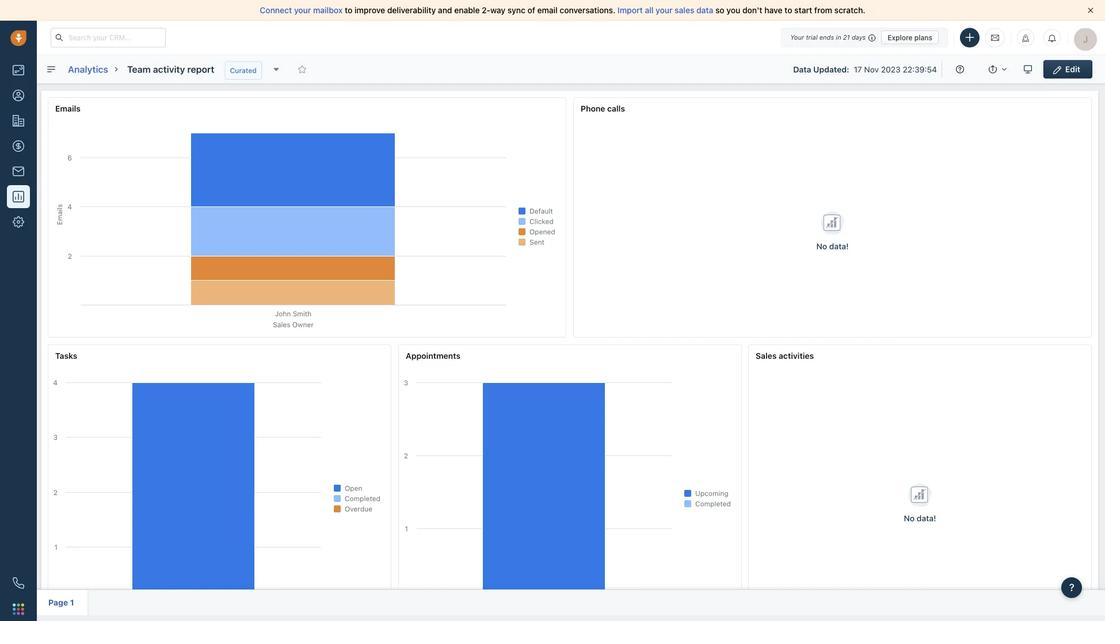 Task type: describe. For each thing, give the bounding box(es) containing it.
your trial ends in 21 days
[[790, 34, 866, 41]]

connect
[[260, 5, 292, 15]]

data
[[696, 5, 713, 15]]

all
[[645, 5, 654, 15]]

import
[[618, 5, 643, 15]]

trial
[[806, 34, 818, 41]]

improve
[[355, 5, 385, 15]]

so
[[715, 5, 724, 15]]

Search your CRM... text field
[[51, 28, 166, 47]]

and
[[438, 5, 452, 15]]

start
[[794, 5, 812, 15]]

days
[[852, 34, 866, 41]]

way
[[490, 5, 505, 15]]

close image
[[1088, 7, 1094, 13]]

21
[[843, 34, 850, 41]]

explore
[[888, 33, 913, 41]]

from
[[814, 5, 832, 15]]

freshworks switcher image
[[13, 604, 24, 615]]

1 to from the left
[[345, 5, 352, 15]]

phone element
[[7, 572, 30, 595]]

your
[[790, 34, 804, 41]]

conversations.
[[560, 5, 615, 15]]

email
[[537, 5, 558, 15]]

2 your from the left
[[656, 5, 673, 15]]

phone image
[[13, 578, 24, 589]]

explore plans
[[888, 33, 932, 41]]

don't
[[742, 5, 762, 15]]

plans
[[914, 33, 932, 41]]



Task type: locate. For each thing, give the bounding box(es) containing it.
scratch.
[[834, 5, 865, 15]]

import all your sales data link
[[618, 5, 715, 15]]

to right mailbox
[[345, 5, 352, 15]]

sync
[[508, 5, 525, 15]]

connect your mailbox link
[[260, 5, 345, 15]]

in
[[836, 34, 841, 41]]

to left start
[[785, 5, 792, 15]]

mailbox
[[313, 5, 343, 15]]

2-
[[482, 5, 490, 15]]

explore plans link
[[881, 31, 939, 44]]

2 to from the left
[[785, 5, 792, 15]]

deliverability
[[387, 5, 436, 15]]

to
[[345, 5, 352, 15], [785, 5, 792, 15]]

enable
[[454, 5, 480, 15]]

you
[[727, 5, 740, 15]]

connect your mailbox to improve deliverability and enable 2-way sync of email conversations. import all your sales data so you don't have to start from scratch.
[[260, 5, 865, 15]]

have
[[765, 5, 782, 15]]

email image
[[991, 33, 999, 42]]

1 horizontal spatial your
[[656, 5, 673, 15]]

1 your from the left
[[294, 5, 311, 15]]

of
[[527, 5, 535, 15]]

1 horizontal spatial to
[[785, 5, 792, 15]]

sales
[[675, 5, 694, 15]]

your
[[294, 5, 311, 15], [656, 5, 673, 15]]

0 horizontal spatial your
[[294, 5, 311, 15]]

ends
[[819, 34, 834, 41]]

your right all
[[656, 5, 673, 15]]

0 horizontal spatial to
[[345, 5, 352, 15]]

your left mailbox
[[294, 5, 311, 15]]



Task type: vqa. For each thing, say whether or not it's contained in the screenshot.
your trial ends in 21 days
yes



